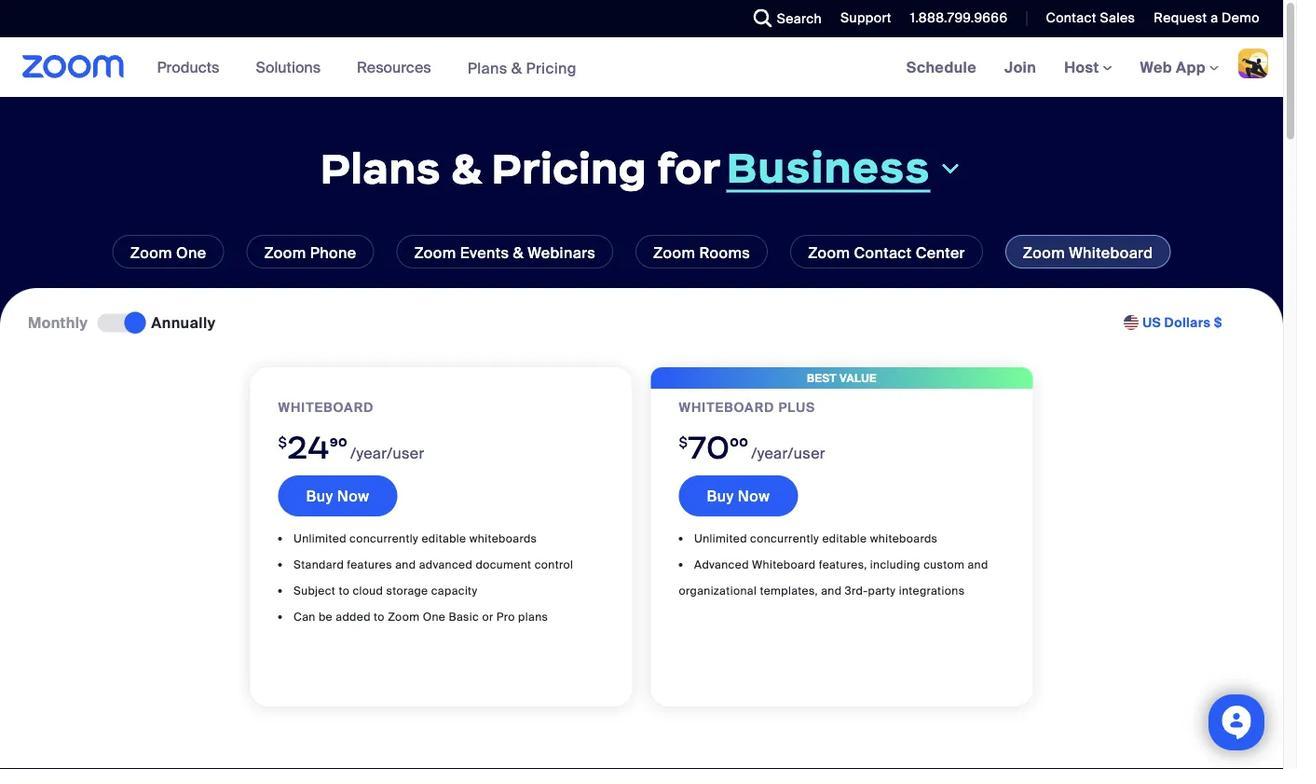 Task type: describe. For each thing, give the bounding box(es) containing it.
main content containing business
[[0, 37, 1284, 769]]

advanced whiteboard features, including custom and organizational templates, and 3rd-party integrations
[[679, 557, 989, 598]]

plans & pricing
[[468, 58, 577, 78]]

storage
[[386, 583, 428, 598]]

templates,
[[760, 583, 818, 598]]

request
[[1154, 9, 1208, 27]]

product information navigation
[[143, 37, 591, 98]]

one inside tabs of zoom services 'tab list'
[[176, 243, 206, 262]]

whiteboard inside tabs of zoom services 'tab list'
[[1069, 243, 1153, 262]]

1 buy from the left
[[306, 486, 333, 506]]

profile picture image
[[1239, 48, 1269, 78]]

support
[[841, 9, 892, 27]]

us dollars $
[[1143, 314, 1223, 331]]

$ 24 90 /year/user
[[278, 427, 425, 467]]

1.888.799.9666
[[911, 9, 1008, 27]]

can be added to zoom one basic or pro plans
[[294, 609, 548, 624]]

a
[[1211, 9, 1219, 27]]

sales
[[1100, 9, 1136, 27]]

or
[[482, 609, 494, 624]]

1 vertical spatial one
[[423, 609, 446, 624]]

unlimited for advanced
[[694, 531, 747, 546]]

zoom phone
[[264, 243, 357, 262]]

0 horizontal spatial and
[[395, 557, 416, 572]]

plans
[[518, 609, 548, 624]]

search
[[777, 10, 822, 27]]

unlimited for standard
[[294, 531, 347, 546]]

2 buy now from the left
[[707, 486, 770, 506]]

added
[[336, 609, 371, 624]]

phone
[[310, 243, 357, 262]]

custom
[[924, 557, 965, 572]]

solutions
[[256, 57, 321, 77]]

concurrently for features
[[350, 531, 419, 546]]

$ for 24
[[278, 433, 287, 451]]

2 buy now link from the left
[[679, 475, 798, 516]]

zoom one
[[130, 243, 206, 262]]

subject to cloud storage capacity
[[294, 583, 478, 598]]

app
[[1176, 57, 1206, 77]]

plans & pricing for
[[320, 142, 721, 195]]

integrations
[[899, 583, 965, 598]]

including
[[871, 557, 921, 572]]

best value
[[807, 370, 877, 385]]

search button
[[740, 0, 827, 37]]

2 buy from the left
[[707, 486, 734, 506]]

can
[[294, 609, 316, 624]]

plans for plans & pricing
[[468, 58, 508, 78]]

plus
[[779, 399, 816, 416]]

1.888.799.9666 button up schedule link
[[911, 9, 1008, 27]]

$ 70 00 /year/user
[[679, 427, 826, 467]]

whiteboards for custom
[[870, 531, 938, 546]]

demo
[[1222, 9, 1260, 27]]

down image
[[938, 157, 963, 179]]

zoom rooms
[[654, 243, 751, 262]]

host button
[[1065, 57, 1113, 77]]

zoom contact center
[[808, 243, 966, 262]]

features
[[347, 557, 392, 572]]

join link
[[991, 37, 1051, 97]]

unlimited concurrently editable whiteboards for and
[[294, 531, 537, 546]]

party
[[868, 583, 896, 598]]

editable for advanced
[[422, 531, 467, 546]]

annually
[[151, 313, 216, 332]]

pro
[[497, 609, 515, 624]]

zoom for zoom phone
[[264, 243, 306, 262]]

for
[[657, 142, 721, 195]]

whiteboard plus
[[679, 399, 816, 416]]

advanced
[[694, 557, 749, 572]]

dollars
[[1165, 314, 1211, 331]]

contact inside tabs of zoom services 'tab list'
[[854, 243, 912, 262]]

zoom for zoom contact center
[[808, 243, 850, 262]]

zoom for zoom whiteboard
[[1023, 243, 1065, 262]]

us dollars $ button
[[1143, 314, 1223, 332]]

whiteboard inside advanced whiteboard features, including custom and organizational templates, and 3rd-party integrations
[[752, 557, 816, 572]]

products button
[[157, 37, 228, 97]]



Task type: vqa. For each thing, say whether or not it's contained in the screenshot.
Upgrade
no



Task type: locate. For each thing, give the bounding box(es) containing it.
0 vertical spatial contact
[[1046, 9, 1097, 27]]

1 horizontal spatial to
[[374, 609, 385, 624]]

zoom whiteboard
[[1023, 243, 1153, 262]]

unlimited up the advanced
[[694, 531, 747, 546]]

$ right dollars
[[1214, 314, 1223, 331]]

/year/user for 70
[[752, 444, 826, 463]]

1 horizontal spatial editable
[[823, 531, 867, 546]]

main content
[[0, 37, 1284, 769]]

2 concurrently from the left
[[750, 531, 819, 546]]

buy now down $ 70 00 /year/user
[[707, 486, 770, 506]]

1 vertical spatial to
[[374, 609, 385, 624]]

1 horizontal spatial buy
[[707, 486, 734, 506]]

0 horizontal spatial buy now link
[[278, 475, 397, 516]]

concurrently up "features"
[[350, 531, 419, 546]]

&
[[511, 58, 522, 78], [451, 142, 482, 195], [513, 243, 524, 262]]

3rd-
[[845, 583, 868, 598]]

monthly
[[28, 313, 88, 332]]

pricing for plans & pricing for
[[492, 142, 647, 195]]

editable for including
[[823, 531, 867, 546]]

0 horizontal spatial unlimited concurrently editable whiteboards
[[294, 531, 537, 546]]

90
[[330, 434, 348, 449]]

1 horizontal spatial and
[[821, 583, 842, 598]]

standard features and advanced document control
[[294, 557, 574, 572]]

subject
[[294, 583, 336, 598]]

host
[[1065, 57, 1103, 77]]

2 unlimited from the left
[[694, 531, 747, 546]]

1 vertical spatial plans
[[320, 142, 441, 195]]

pricing inside product information navigation
[[526, 58, 577, 78]]

2 vertical spatial &
[[513, 243, 524, 262]]

buy now
[[306, 486, 369, 506], [707, 486, 770, 506]]

2 unlimited concurrently editable whiteboards from the left
[[694, 531, 938, 546]]

& inside tabs of zoom services 'tab list'
[[513, 243, 524, 262]]

editable up 'advanced'
[[422, 531, 467, 546]]

unlimited
[[294, 531, 347, 546], [694, 531, 747, 546]]

1 horizontal spatial concurrently
[[750, 531, 819, 546]]

tabs of zoom services tab list
[[28, 235, 1256, 268]]

one
[[176, 243, 206, 262], [423, 609, 446, 624]]

events
[[460, 243, 509, 262]]

0 horizontal spatial one
[[176, 243, 206, 262]]

meetings navigation
[[893, 37, 1284, 98]]

value
[[840, 370, 877, 385]]

& inside product information navigation
[[511, 58, 522, 78]]

$70 per year per user element
[[679, 416, 1005, 475]]

& for plans & pricing
[[511, 58, 522, 78]]

contact sales
[[1046, 9, 1136, 27]]

contact
[[1046, 9, 1097, 27], [854, 243, 912, 262]]

banner containing products
[[0, 37, 1284, 98]]

concurrently
[[350, 531, 419, 546], [750, 531, 819, 546]]

banner
[[0, 37, 1284, 98]]

control
[[535, 557, 574, 572]]

0 horizontal spatial /year/user
[[350, 444, 425, 463]]

1 vertical spatial &
[[451, 142, 482, 195]]

& for plans & pricing for
[[451, 142, 482, 195]]

features,
[[819, 557, 867, 572]]

whiteboards
[[470, 531, 537, 546], [870, 531, 938, 546]]

0 vertical spatial &
[[511, 58, 522, 78]]

to right added
[[374, 609, 385, 624]]

1 /year/user from the left
[[350, 444, 425, 463]]

contact left center
[[854, 243, 912, 262]]

1 whiteboards from the left
[[470, 531, 537, 546]]

editable up 'features,'
[[823, 531, 867, 546]]

whiteboard up "00"
[[679, 399, 775, 416]]

1 buy now link from the left
[[278, 475, 397, 516]]

0 horizontal spatial editable
[[422, 531, 467, 546]]

2 horizontal spatial $
[[1214, 314, 1223, 331]]

1 horizontal spatial unlimited
[[694, 531, 747, 546]]

now
[[337, 486, 369, 506], [738, 486, 770, 506]]

1 horizontal spatial whiteboards
[[870, 531, 938, 546]]

unlimited concurrently editable whiteboards for features,
[[694, 531, 938, 546]]

0 horizontal spatial to
[[339, 583, 350, 598]]

zoom
[[130, 243, 172, 262], [264, 243, 306, 262], [414, 243, 456, 262], [654, 243, 696, 262], [808, 243, 850, 262], [1023, 243, 1065, 262], [388, 609, 420, 624]]

1 buy now from the left
[[306, 486, 369, 506]]

capacity
[[431, 583, 478, 598]]

0 horizontal spatial whiteboards
[[470, 531, 537, 546]]

buy now down $ 24 90 /year/user at the bottom of the page
[[306, 486, 369, 506]]

zoom events & webinars
[[414, 243, 596, 262]]

resources button
[[357, 37, 440, 97]]

/year/user inside $ 70 00 /year/user
[[752, 444, 826, 463]]

webinars
[[528, 243, 596, 262]]

1 unlimited concurrently editable whiteboards from the left
[[294, 531, 537, 546]]

web
[[1141, 57, 1173, 77]]

1.888.799.9666 button up the schedule
[[897, 0, 1013, 37]]

document
[[476, 557, 532, 572]]

1 vertical spatial contact
[[854, 243, 912, 262]]

00
[[730, 434, 749, 449]]

now down $ 24 90 /year/user at the bottom of the page
[[337, 486, 369, 506]]

request a demo link
[[1140, 0, 1284, 37], [1154, 9, 1260, 27]]

1 horizontal spatial /year/user
[[752, 444, 826, 463]]

1 horizontal spatial $
[[679, 433, 688, 451]]

0 horizontal spatial unlimited
[[294, 531, 347, 546]]

schedule link
[[893, 37, 991, 97]]

products
[[157, 57, 219, 77]]

zoom for zoom events & webinars
[[414, 243, 456, 262]]

us
[[1143, 314, 1161, 331]]

unlimited concurrently editable whiteboards up 'features,'
[[694, 531, 938, 546]]

$ inside $ 70 00 /year/user
[[679, 433, 688, 451]]

buy down 70 at right bottom
[[707, 486, 734, 506]]

and up storage
[[395, 557, 416, 572]]

0 vertical spatial pricing
[[526, 58, 577, 78]]

1 unlimited from the left
[[294, 531, 347, 546]]

unlimited concurrently editable whiteboards up standard features and advanced document control
[[294, 531, 537, 546]]

1 editable from the left
[[422, 531, 467, 546]]

business
[[727, 141, 931, 194]]

whiteboard up templates,
[[752, 557, 816, 572]]

0 horizontal spatial concurrently
[[350, 531, 419, 546]]

1 horizontal spatial plans
[[468, 58, 508, 78]]

and
[[395, 557, 416, 572], [968, 557, 989, 572], [821, 583, 842, 598]]

1 vertical spatial pricing
[[492, 142, 647, 195]]

buy now link
[[278, 475, 397, 516], [679, 475, 798, 516]]

2 whiteboards from the left
[[870, 531, 938, 546]]

1 horizontal spatial buy now link
[[679, 475, 798, 516]]

contact sales link
[[1032, 0, 1140, 37], [1046, 9, 1136, 27]]

24
[[287, 427, 330, 467]]

unlimited up 'standard'
[[294, 531, 347, 546]]

business button
[[727, 141, 963, 194]]

center
[[916, 243, 966, 262]]

buy
[[306, 486, 333, 506], [707, 486, 734, 506]]

pricing for plans & pricing
[[526, 58, 577, 78]]

2 editable from the left
[[823, 531, 867, 546]]

2 horizontal spatial and
[[968, 557, 989, 572]]

1 horizontal spatial now
[[738, 486, 770, 506]]

0 horizontal spatial now
[[337, 486, 369, 506]]

/year/user down plus
[[752, 444, 826, 463]]

web app button
[[1141, 57, 1219, 77]]

standard
[[294, 557, 344, 572]]

0 horizontal spatial buy now
[[306, 486, 369, 506]]

plans & pricing link
[[468, 58, 577, 78], [468, 58, 577, 78]]

buy down 24
[[306, 486, 333, 506]]

$24.90 per year per user element
[[278, 416, 605, 475]]

2 /year/user from the left
[[752, 444, 826, 463]]

whiteboard
[[1069, 243, 1153, 262], [278, 399, 374, 416], [679, 399, 775, 416], [752, 557, 816, 572]]

schedule
[[907, 57, 977, 77]]

advanced
[[419, 557, 473, 572]]

to left cloud
[[339, 583, 350, 598]]

plans
[[468, 58, 508, 78], [320, 142, 441, 195]]

$ inside dropdown button
[[1214, 314, 1223, 331]]

0 horizontal spatial buy
[[306, 486, 333, 506]]

1 now from the left
[[337, 486, 369, 506]]

70
[[688, 427, 730, 467]]

support link
[[827, 0, 897, 37], [841, 9, 892, 27]]

best
[[807, 370, 837, 385]]

whiteboards up including
[[870, 531, 938, 546]]

1 horizontal spatial one
[[423, 609, 446, 624]]

0 vertical spatial to
[[339, 583, 350, 598]]

concurrently for whiteboard
[[750, 531, 819, 546]]

whiteboard up 90
[[278, 399, 374, 416]]

$
[[1214, 314, 1223, 331], [278, 433, 287, 451], [679, 433, 688, 451]]

basic
[[449, 609, 479, 624]]

and left 3rd-
[[821, 583, 842, 598]]

0 horizontal spatial contact
[[854, 243, 912, 262]]

and right custom
[[968, 557, 989, 572]]

request a demo
[[1154, 9, 1260, 27]]

whiteboards up document
[[470, 531, 537, 546]]

/year/user right 90
[[350, 444, 425, 463]]

zoom logo image
[[22, 55, 125, 78]]

buy now link down $ 70 00 /year/user
[[679, 475, 798, 516]]

one up annually
[[176, 243, 206, 262]]

$ for 70
[[679, 433, 688, 451]]

solutions button
[[256, 37, 329, 97]]

0 horizontal spatial $
[[278, 433, 287, 451]]

concurrently up templates,
[[750, 531, 819, 546]]

plans inside product information navigation
[[468, 58, 508, 78]]

0 vertical spatial plans
[[468, 58, 508, 78]]

1 horizontal spatial contact
[[1046, 9, 1097, 27]]

join
[[1005, 57, 1037, 77]]

one left basic
[[423, 609, 446, 624]]

web app
[[1141, 57, 1206, 77]]

plans for plans & pricing for
[[320, 142, 441, 195]]

$ inside $ 24 90 /year/user
[[278, 433, 287, 451]]

resources
[[357, 57, 431, 77]]

1 concurrently from the left
[[350, 531, 419, 546]]

0 horizontal spatial plans
[[320, 142, 441, 195]]

/year/user inside $ 24 90 /year/user
[[350, 444, 425, 463]]

0 vertical spatial one
[[176, 243, 206, 262]]

rooms
[[700, 243, 751, 262]]

zoom for zoom rooms
[[654, 243, 696, 262]]

zoom for zoom one
[[130, 243, 172, 262]]

2 now from the left
[[738, 486, 770, 506]]

now down $ 70 00 /year/user
[[738, 486, 770, 506]]

cloud
[[353, 583, 383, 598]]

whiteboard up the us
[[1069, 243, 1153, 262]]

$ left "00"
[[679, 433, 688, 451]]

1 horizontal spatial buy now
[[707, 486, 770, 506]]

whiteboards for document
[[470, 531, 537, 546]]

$ left 90
[[278, 433, 287, 451]]

1 horizontal spatial unlimited concurrently editable whiteboards
[[694, 531, 938, 546]]

contact left the sales
[[1046, 9, 1097, 27]]

unlimited concurrently editable whiteboards
[[294, 531, 537, 546], [694, 531, 938, 546]]

buy now link down $ 24 90 /year/user at the bottom of the page
[[278, 475, 397, 516]]

organizational
[[679, 583, 757, 598]]

/year/user for 24
[[350, 444, 425, 463]]

be
[[319, 609, 333, 624]]



